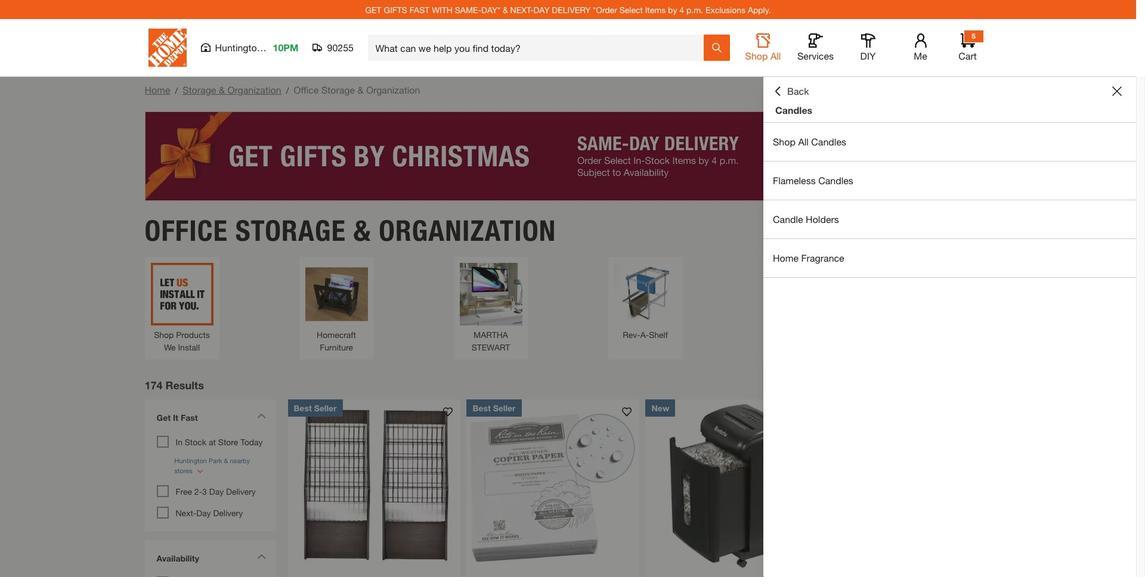 Task type: vqa. For each thing, say whether or not it's contained in the screenshot.
Results
yes



Task type: locate. For each thing, give the bounding box(es) containing it.
day
[[209, 487, 224, 497], [196, 508, 211, 518]]

home for home fragrance
[[773, 252, 799, 264]]

storage
[[183, 84, 216, 95], [321, 84, 355, 95], [236, 213, 346, 248]]

back
[[787, 85, 809, 97]]

day right the 3
[[209, 487, 224, 497]]

in stock at store today link
[[176, 437, 263, 447]]

1 vertical spatial home
[[773, 252, 799, 264]]

1 best seller from the left
[[294, 403, 337, 413]]

/ right home "link"
[[175, 85, 178, 95]]

candles down back button
[[776, 104, 813, 116]]

shop inside shop products we install
[[154, 330, 174, 340]]

1 horizontal spatial best seller
[[473, 403, 516, 413]]

1 vertical spatial office
[[145, 213, 228, 248]]

candles
[[776, 104, 813, 116], [812, 136, 847, 147], [819, 175, 854, 186]]

0 vertical spatial shop
[[745, 50, 768, 61]]

0 horizontal spatial best
[[294, 403, 312, 413]]

home fragrance
[[773, 252, 845, 264]]

by
[[668, 4, 677, 15]]

2 best seller from the left
[[473, 403, 516, 413]]

candles inside flameless candles link
[[819, 175, 854, 186]]

homecraft furniture link
[[305, 263, 368, 353]]

delivery down free 2-3 day delivery link
[[213, 508, 243, 518]]

all for shop all candles
[[798, 136, 809, 147]]

4
[[680, 4, 684, 15]]

homecraft furniture
[[317, 330, 356, 352]]

new
[[652, 403, 670, 413]]

delivery
[[552, 4, 591, 15]]

shop
[[745, 50, 768, 61], [773, 136, 796, 147], [154, 330, 174, 340]]

&
[[503, 4, 508, 15], [219, 84, 225, 95], [358, 84, 364, 95], [354, 213, 371, 248]]

in
[[176, 437, 183, 447]]

1 vertical spatial all
[[798, 136, 809, 147]]

candles up flameless candles
[[812, 136, 847, 147]]

furniture
[[320, 342, 353, 352]]

2 best from the left
[[473, 403, 491, 413]]

1 horizontal spatial office
[[294, 84, 319, 95]]

get
[[157, 413, 171, 423]]

candles inside shop all candles link
[[812, 136, 847, 147]]

2 vertical spatial shop
[[154, 330, 174, 340]]

all for shop all
[[771, 50, 781, 61]]

0 horizontal spatial shop
[[154, 330, 174, 340]]

1 horizontal spatial seller
[[493, 403, 516, 413]]

next-day delivery
[[176, 508, 243, 518]]

all inside shop all candles link
[[798, 136, 809, 147]]

next-
[[510, 4, 534, 15]]

best seller for the all-weather 8-1/2 in. x 11 in. 20 lbs. bulk copier paper, white (500-sheet pack) image
[[473, 403, 516, 413]]

1 vertical spatial delivery
[[213, 508, 243, 518]]

1 horizontal spatial best
[[473, 403, 491, 413]]

all up back button
[[771, 50, 781, 61]]

1 horizontal spatial /
[[286, 85, 289, 95]]

seller
[[314, 403, 337, 413], [493, 403, 516, 413]]

shop up we
[[154, 330, 174, 340]]

/
[[175, 85, 178, 95], [286, 85, 289, 95]]

home fragrance link
[[764, 239, 1136, 277]]

free 2-3 day delivery
[[176, 487, 256, 497]]

all inside shop all button
[[771, 50, 781, 61]]

2 seller from the left
[[493, 403, 516, 413]]

we
[[164, 342, 176, 352]]

menu
[[764, 123, 1136, 278]]

1 vertical spatial day
[[196, 508, 211, 518]]

rev a shelf image
[[614, 263, 677, 325]]

today
[[241, 437, 263, 447]]

What can we help you find today? search field
[[376, 35, 703, 60]]

0 vertical spatial home
[[145, 84, 170, 95]]

get gifts fast with same-day* & next-day delivery *order select items by 4 p.m. exclusions apply.
[[365, 4, 771, 15]]

1 vertical spatial candles
[[812, 136, 847, 147]]

martha stewart
[[472, 330, 510, 352]]

1 horizontal spatial all
[[798, 136, 809, 147]]

seller for the wooden free standing 6-tier display literature brochure magazine rack in black (2-pack) image
[[314, 403, 337, 413]]

best for the wooden free standing 6-tier display literature brochure magazine rack in black (2-pack) image
[[294, 403, 312, 413]]

0 vertical spatial all
[[771, 50, 781, 61]]

90255
[[327, 42, 354, 53]]

homecraft furniture image
[[305, 263, 368, 325]]

30 l/7.9 gal. paper shredder cross cut document shredder for credit card/cd/junk mail shredder for office home image
[[646, 399, 819, 572]]

flameless candles link
[[764, 162, 1136, 200]]

shop up flameless
[[773, 136, 796, 147]]

delivery
[[226, 487, 256, 497], [213, 508, 243, 518]]

best
[[294, 403, 312, 413], [473, 403, 491, 413]]

/ down 10pm
[[286, 85, 289, 95]]

home / storage & organization / office storage & organization
[[145, 84, 420, 95]]

0 horizontal spatial home
[[145, 84, 170, 95]]

all
[[771, 50, 781, 61], [798, 136, 809, 147]]

shop down apply. at the right
[[745, 50, 768, 61]]

next-
[[176, 508, 196, 518]]

items
[[645, 4, 666, 15]]

2 vertical spatial candles
[[819, 175, 854, 186]]

services button
[[797, 33, 835, 62]]

home link
[[145, 84, 170, 95]]

shop inside button
[[745, 50, 768, 61]]

3
[[202, 487, 207, 497]]

candles up holders
[[819, 175, 854, 186]]

home inside menu
[[773, 252, 799, 264]]

flameless candles
[[773, 175, 854, 186]]

day down the 3
[[196, 508, 211, 518]]

office supplies image
[[923, 263, 986, 325]]

best seller for the wooden free standing 6-tier display literature brochure magazine rack in black (2-pack) image
[[294, 403, 337, 413]]

0 horizontal spatial all
[[771, 50, 781, 61]]

office storage & organization
[[145, 213, 556, 248]]

rev-a-shelf
[[623, 330, 668, 340]]

rev-a-shelf link
[[614, 263, 677, 341]]

shop inside menu
[[773, 136, 796, 147]]

0 horizontal spatial best seller
[[294, 403, 337, 413]]

1 seller from the left
[[314, 403, 337, 413]]

rev-
[[623, 330, 641, 340]]

1 horizontal spatial home
[[773, 252, 799, 264]]

all up flameless
[[798, 136, 809, 147]]

next-day delivery link
[[176, 508, 243, 518]]

home down the home depot logo
[[145, 84, 170, 95]]

organization
[[228, 84, 281, 95], [366, 84, 420, 95], [379, 213, 556, 248]]

1 horizontal spatial shop
[[745, 50, 768, 61]]

2 horizontal spatial shop
[[773, 136, 796, 147]]

0 vertical spatial office
[[294, 84, 319, 95]]

home
[[145, 84, 170, 95], [773, 252, 799, 264]]

cart
[[959, 50, 977, 61]]

fast
[[410, 4, 430, 15]]

office
[[294, 84, 319, 95], [145, 213, 228, 248]]

0 horizontal spatial seller
[[314, 403, 337, 413]]

0 horizontal spatial /
[[175, 85, 178, 95]]

delivery right the 3
[[226, 487, 256, 497]]

1 vertical spatial shop
[[773, 136, 796, 147]]

shop products we install link
[[151, 263, 213, 353]]

home left fragrance
[[773, 252, 799, 264]]

1 best from the left
[[294, 403, 312, 413]]



Task type: describe. For each thing, give the bounding box(es) containing it.
day*
[[482, 4, 501, 15]]

day
[[534, 4, 550, 15]]

storage & organization link
[[183, 84, 281, 95]]

store
[[218, 437, 238, 447]]

shop products we install
[[154, 330, 210, 352]]

candle
[[773, 214, 803, 225]]

martha
[[474, 330, 508, 340]]

*order
[[593, 4, 617, 15]]

exclusions
[[706, 4, 746, 15]]

holders
[[806, 214, 839, 225]]

me button
[[902, 33, 940, 62]]

gifts
[[384, 4, 407, 15]]

diy
[[861, 50, 876, 61]]

2-
[[194, 487, 202, 497]]

availability
[[157, 553, 199, 563]]

services
[[798, 50, 834, 61]]

get it fast
[[157, 413, 198, 423]]

results
[[166, 379, 204, 392]]

shop all candles link
[[764, 123, 1136, 161]]

get it fast link
[[151, 405, 270, 433]]

fast
[[181, 413, 198, 423]]

shelf
[[649, 330, 668, 340]]

candle holders
[[773, 214, 839, 225]]

diy button
[[849, 33, 887, 62]]

drawer close image
[[1113, 87, 1122, 96]]

174
[[145, 379, 163, 392]]

stock
[[185, 437, 206, 447]]

free 2-3 day delivery link
[[176, 487, 256, 497]]

wooden free standing 6-tier display literature brochure magazine rack in black (2-pack) image
[[288, 399, 461, 572]]

0 vertical spatial delivery
[[226, 487, 256, 497]]

get
[[365, 4, 382, 15]]

1 / from the left
[[175, 85, 178, 95]]

stewart
[[472, 342, 510, 352]]

174 results
[[145, 379, 204, 392]]

all-weather 8-1/2 in. x 11 in. 20 lbs. bulk copier paper, white (500-sheet pack) image
[[467, 399, 640, 572]]

seller for the all-weather 8-1/2 in. x 11 in. 20 lbs. bulk copier paper, white (500-sheet pack) image
[[493, 403, 516, 413]]

park
[[265, 42, 284, 53]]

0 vertical spatial day
[[209, 487, 224, 497]]

flameless
[[773, 175, 816, 186]]

install
[[178, 342, 200, 352]]

me
[[914, 50, 928, 61]]

p.m.
[[687, 4, 703, 15]]

0 vertical spatial candles
[[776, 104, 813, 116]]

90255 button
[[313, 42, 354, 54]]

menu containing shop all candles
[[764, 123, 1136, 278]]

apply.
[[748, 4, 771, 15]]

back button
[[773, 85, 809, 97]]

5
[[972, 32, 976, 41]]

fragrance
[[801, 252, 845, 264]]

feedback link image
[[1129, 202, 1145, 266]]

wall mounted image
[[769, 263, 831, 325]]

10pm
[[273, 42, 299, 53]]

home for home / storage & organization / office storage & organization
[[145, 84, 170, 95]]

products
[[176, 330, 210, 340]]

huntington park
[[215, 42, 284, 53]]

at
[[209, 437, 216, 447]]

shop all
[[745, 50, 781, 61]]

same-
[[455, 4, 482, 15]]

huntington
[[215, 42, 262, 53]]

the home depot logo image
[[148, 29, 186, 67]]

a-
[[641, 330, 649, 340]]

shop for shop all
[[745, 50, 768, 61]]

availability link
[[151, 546, 270, 574]]

in stock at store today
[[176, 437, 263, 447]]

sponsored banner image
[[145, 112, 992, 201]]

martha stewart link
[[460, 263, 522, 353]]

shop all button
[[744, 33, 782, 62]]

shop all candles
[[773, 136, 847, 147]]

martha stewart image
[[460, 263, 522, 325]]

shop for shop all candles
[[773, 136, 796, 147]]

it
[[173, 413, 178, 423]]

with
[[432, 4, 453, 15]]

shop for shop products we install
[[154, 330, 174, 340]]

0 horizontal spatial office
[[145, 213, 228, 248]]

candle holders link
[[764, 200, 1136, 239]]

best for the all-weather 8-1/2 in. x 11 in. 20 lbs. bulk copier paper, white (500-sheet pack) image
[[473, 403, 491, 413]]

homecraft
[[317, 330, 356, 340]]

select
[[620, 4, 643, 15]]

free
[[176, 487, 192, 497]]

cart 5
[[959, 32, 977, 61]]

shop products we install image
[[151, 263, 213, 325]]

2 / from the left
[[286, 85, 289, 95]]



